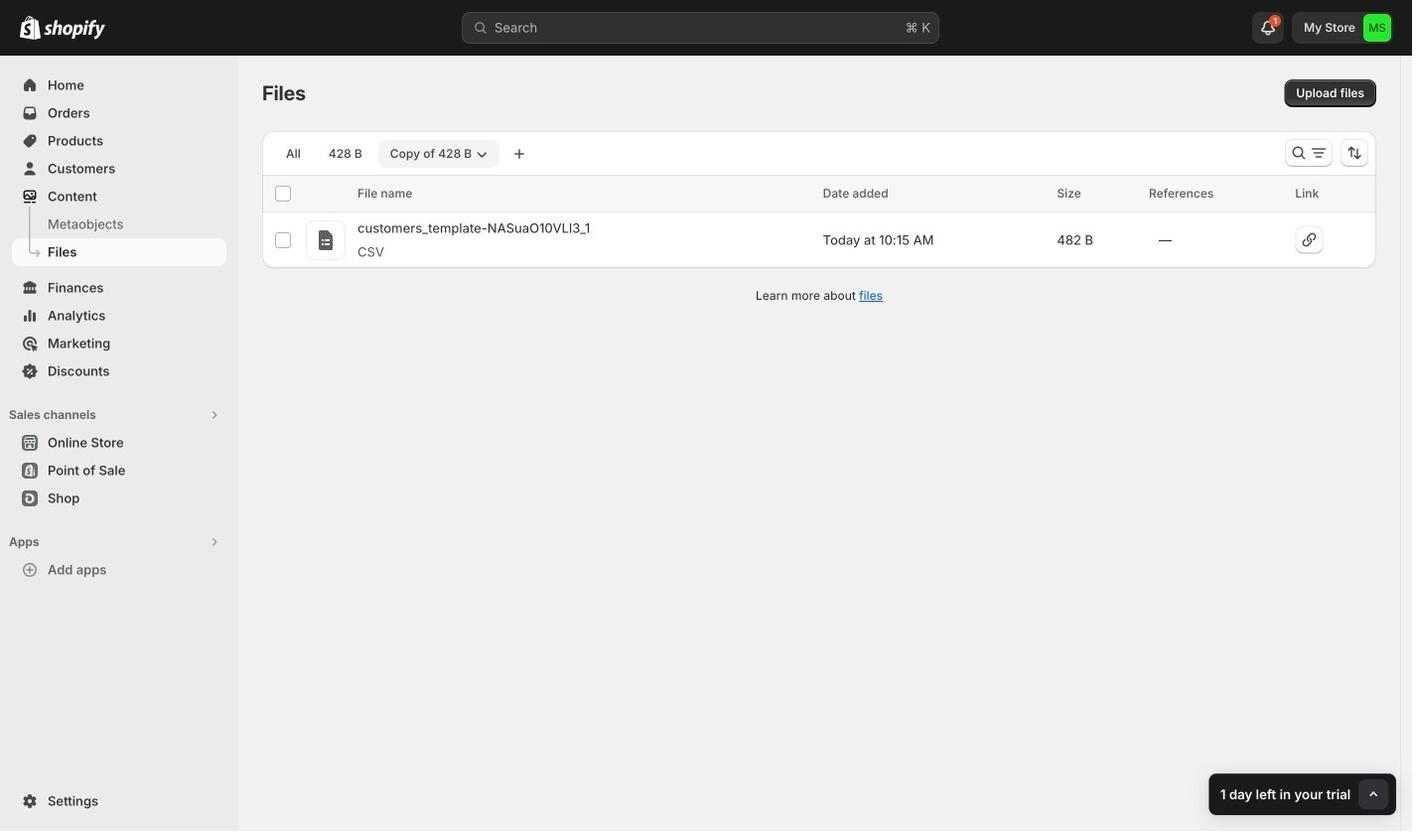 Task type: vqa. For each thing, say whether or not it's contained in the screenshot.
text field
no



Task type: describe. For each thing, give the bounding box(es) containing it.
shopify image
[[20, 16, 41, 39]]



Task type: locate. For each thing, give the bounding box(es) containing it.
tab list
[[270, 139, 504, 168]]

my store image
[[1364, 14, 1392, 42]]

preview image
[[319, 230, 333, 250]]

shopify image
[[44, 20, 105, 39]]



